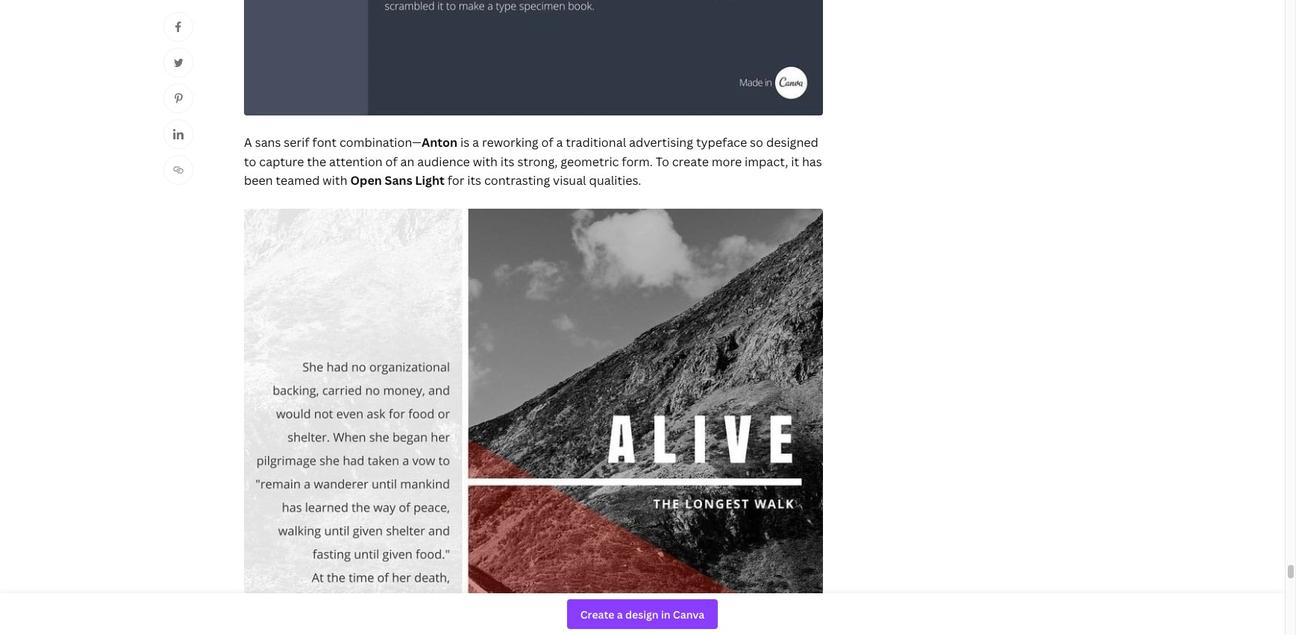 Task type: locate. For each thing, give the bounding box(es) containing it.
its down reworking
[[501, 154, 515, 170]]

0 vertical spatial with
[[473, 154, 498, 170]]

1 vertical spatial with
[[323, 173, 348, 189]]

a
[[244, 135, 252, 151]]

reworking
[[482, 135, 539, 151]]

contrasting
[[484, 173, 550, 189]]

0 horizontal spatial with
[[323, 173, 348, 189]]

0 horizontal spatial of
[[386, 154, 398, 170]]

0 vertical spatial of
[[542, 135, 554, 151]]

of up "strong,"
[[542, 135, 554, 151]]

it
[[791, 154, 800, 170]]

1 horizontal spatial its
[[501, 154, 515, 170]]

has
[[802, 154, 822, 170]]

open
[[350, 173, 382, 189]]

a up "strong,"
[[556, 135, 563, 151]]

1 horizontal spatial a
[[556, 135, 563, 151]]

been
[[244, 173, 273, 189]]

sans
[[385, 173, 413, 189]]

typeface
[[696, 135, 747, 151]]

more
[[712, 154, 742, 170]]

its
[[501, 154, 515, 170], [467, 173, 482, 189]]

create
[[672, 154, 709, 170]]

a
[[473, 135, 479, 151], [556, 135, 563, 151]]

teamed
[[276, 173, 320, 189]]

a sans serif font combination— anton
[[244, 135, 458, 151]]

with down the
[[323, 173, 348, 189]]

2 a from the left
[[556, 135, 563, 151]]

0 horizontal spatial its
[[467, 173, 482, 189]]

of left an
[[386, 154, 398, 170]]

open sans light for its contrasting visual qualities.
[[350, 173, 642, 189]]

its right 'for'
[[467, 173, 482, 189]]

advertising
[[629, 135, 694, 151]]

to
[[244, 154, 256, 170]]

with
[[473, 154, 498, 170], [323, 173, 348, 189]]

visual
[[553, 173, 587, 189]]

anton
[[422, 135, 458, 151]]

0 horizontal spatial a
[[473, 135, 479, 151]]

light
[[415, 173, 445, 189]]

capture
[[259, 154, 304, 170]]

1 a from the left
[[473, 135, 479, 151]]

geometric
[[561, 154, 619, 170]]

strong,
[[518, 154, 558, 170]]

of
[[542, 135, 554, 151], [386, 154, 398, 170]]

1 horizontal spatial with
[[473, 154, 498, 170]]

with up open sans light for its contrasting visual qualities. on the left top of page
[[473, 154, 498, 170]]

0 vertical spatial its
[[501, 154, 515, 170]]

attention
[[329, 154, 383, 170]]

impact,
[[745, 154, 789, 170]]

a right is
[[473, 135, 479, 151]]

the
[[307, 154, 326, 170]]

traditional
[[566, 135, 626, 151]]

1 vertical spatial its
[[467, 173, 482, 189]]

is
[[461, 135, 470, 151]]

1 vertical spatial of
[[386, 154, 398, 170]]



Task type: vqa. For each thing, say whether or not it's contained in the screenshot.
AND to the right
no



Task type: describe. For each thing, give the bounding box(es) containing it.
qualities.
[[589, 173, 642, 189]]

sans
[[255, 135, 281, 151]]

1 horizontal spatial of
[[542, 135, 554, 151]]

to
[[656, 154, 669, 170]]

audience
[[418, 154, 470, 170]]

its inside the is a reworking of a traditional advertising typeface so designed to capture the attention of an audience with its strong, geometric form. to create more impact, it has been teamed with
[[501, 154, 515, 170]]

is a reworking of a traditional advertising typeface so designed to capture the attention of an audience with its strong, geometric form. to create more impact, it has been teamed with
[[244, 135, 822, 189]]

combination—
[[340, 135, 422, 151]]

form.
[[622, 154, 653, 170]]

designed
[[767, 135, 819, 151]]

for
[[448, 173, 465, 189]]

so
[[750, 135, 764, 151]]

serif
[[284, 135, 310, 151]]

font
[[312, 135, 337, 151]]

an
[[401, 154, 415, 170]]



